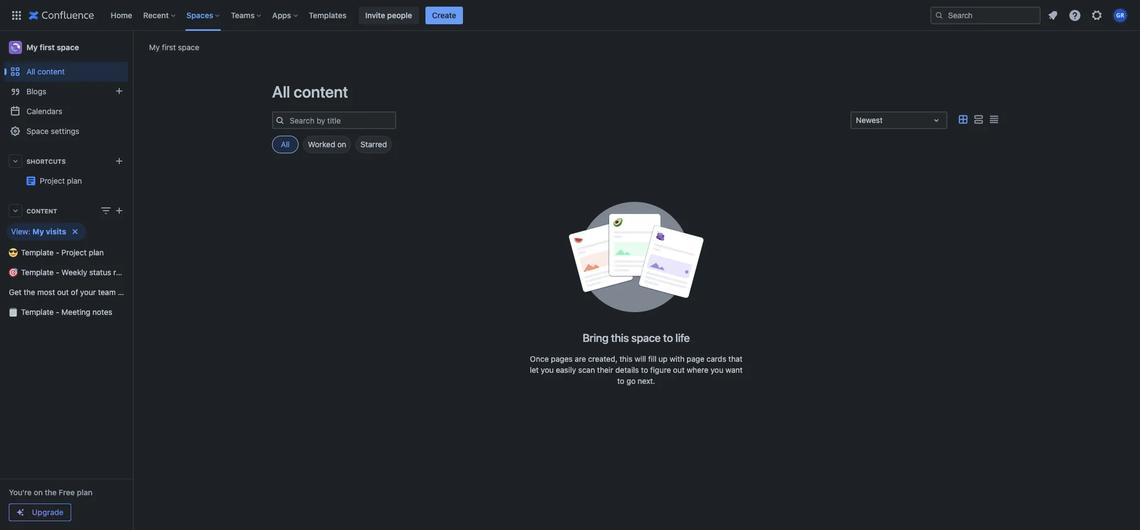 Task type: vqa. For each thing, say whether or not it's contained in the screenshot.
of
yes



Task type: describe. For each thing, give the bounding box(es) containing it.
- for project
[[56, 248, 59, 257]]

content button
[[4, 201, 128, 221]]

1 horizontal spatial my first space link
[[149, 42, 199, 53]]

project plan link up the change view image
[[4, 171, 170, 191]]

bring this space to life
[[583, 332, 690, 344]]

space settings
[[26, 126, 79, 136]]

project plan link down shortcuts dropdown button
[[40, 176, 82, 185]]

1 vertical spatial all content
[[272, 82, 348, 101]]

this inside once pages are created, this will fill up with page cards that let you easily scan their details to figure out where you want to go next.
[[620, 354, 633, 364]]

space
[[26, 126, 49, 136]]

:dart: image
[[9, 268, 18, 277]]

settings icon image
[[1090, 9, 1104, 22]]

Search by title field
[[286, 113, 395, 128]]

1 you from the left
[[541, 365, 554, 375]]

up
[[659, 354, 668, 364]]

1 horizontal spatial content
[[294, 82, 348, 101]]

project for project plan link above the change view image
[[128, 172, 153, 181]]

shortcuts button
[[4, 151, 128, 171]]

template for template - meeting notes
[[21, 307, 54, 317]]

template - weekly status report link
[[4, 263, 135, 283]]

view:
[[11, 227, 30, 236]]

life
[[675, 332, 690, 344]]

Search field
[[930, 6, 1041, 24]]

space settings link
[[4, 121, 128, 141]]

meeting
[[61, 307, 90, 317]]

template - project plan image
[[26, 177, 35, 185]]

home link
[[107, 6, 136, 24]]

2 vertical spatial to
[[617, 376, 624, 386]]

compact list image
[[987, 113, 1000, 126]]

all button
[[272, 136, 299, 153]]

create
[[432, 10, 456, 20]]

teams button
[[228, 6, 266, 24]]

spaces
[[186, 10, 213, 20]]

calendars
[[26, 106, 62, 116]]

template - meeting notes link
[[4, 302, 128, 322]]

settings
[[51, 126, 79, 136]]

- for meeting
[[56, 307, 59, 317]]

- for weekly
[[56, 268, 59, 277]]

add shortcut image
[[113, 155, 126, 168]]

plan inside "template - project plan" link
[[89, 248, 104, 257]]

notification icon image
[[1046, 9, 1059, 22]]

space inside get the most out of your team space link
[[118, 287, 139, 297]]

space down "spaces"
[[178, 42, 199, 52]]

where
[[687, 365, 708, 375]]

recent
[[143, 10, 169, 20]]

all content link
[[4, 62, 128, 82]]

cards image
[[956, 113, 970, 126]]

create link
[[425, 6, 463, 24]]

my up all content link
[[26, 42, 38, 52]]

out inside once pages are created, this will fill up with page cards that let you easily scan their details to figure out where you want to go next.
[[673, 365, 685, 375]]

next.
[[638, 376, 655, 386]]

space up 'will'
[[631, 332, 661, 344]]

change view image
[[99, 204, 113, 217]]

blogs
[[26, 87, 46, 96]]

first inside space element
[[40, 42, 55, 52]]

1 vertical spatial all
[[272, 82, 290, 101]]

visits
[[46, 227, 66, 236]]

report
[[113, 268, 135, 277]]

fill
[[648, 354, 656, 364]]

people
[[387, 10, 412, 20]]

space element
[[0, 31, 170, 530]]

1 horizontal spatial the
[[45, 488, 57, 497]]

invite people
[[365, 10, 412, 20]]

you're on the free plan
[[9, 488, 92, 497]]

0 vertical spatial this
[[611, 332, 629, 344]]

get the most out of your team space
[[9, 287, 139, 297]]

plan inside project plan link
[[155, 172, 170, 181]]

worked on
[[308, 140, 346, 149]]

on for you're
[[34, 488, 43, 497]]

template - weekly status report
[[21, 268, 135, 277]]

upgrade
[[32, 508, 64, 517]]

want
[[726, 365, 743, 375]]

project plan for project plan link underneath shortcuts dropdown button
[[40, 176, 82, 185]]

global element
[[7, 0, 928, 31]]

go
[[626, 376, 636, 386]]

my right view:
[[33, 227, 44, 236]]

status
[[89, 268, 111, 277]]

get the most out of your team space link
[[4, 283, 139, 302]]

newest
[[856, 115, 883, 125]]

:sunglasses: image
[[9, 248, 18, 257]]

shortcuts
[[26, 158, 66, 165]]

all inside button
[[281, 140, 290, 149]]

invite people button
[[359, 6, 419, 24]]

upgrade button
[[9, 504, 71, 521]]

starred
[[361, 140, 387, 149]]

scan
[[578, 365, 595, 375]]

:sunglasses: image
[[9, 248, 18, 257]]

help icon image
[[1068, 9, 1082, 22]]

content inside space element
[[37, 67, 65, 76]]

out inside space element
[[57, 287, 69, 297]]

team
[[98, 287, 116, 297]]

banner containing home
[[0, 0, 1140, 31]]



Task type: locate. For each thing, give the bounding box(es) containing it.
:notepad_spiral: image
[[9, 308, 18, 317], [9, 308, 18, 317]]

weekly
[[61, 268, 87, 277]]

templates
[[309, 10, 346, 20]]

on
[[337, 140, 346, 149], [34, 488, 43, 497]]

on right you're
[[34, 488, 43, 497]]

content up search by title field in the left of the page
[[294, 82, 348, 101]]

all content inside all content link
[[26, 67, 65, 76]]

to left the go
[[617, 376, 624, 386]]

banner
[[0, 0, 1140, 31]]

my first space up all content link
[[26, 42, 79, 52]]

create a blog image
[[113, 84, 126, 98]]

on for worked
[[337, 140, 346, 149]]

template
[[21, 248, 54, 257], [21, 268, 54, 277], [21, 307, 54, 317]]

2 vertical spatial all
[[281, 140, 290, 149]]

worked
[[308, 140, 335, 149]]

project plan for project plan link above the change view image
[[128, 172, 170, 181]]

0 horizontal spatial my first space
[[26, 42, 79, 52]]

1 vertical spatial this
[[620, 354, 633, 364]]

0 horizontal spatial out
[[57, 287, 69, 297]]

on right "worked"
[[337, 140, 346, 149]]

content
[[37, 67, 65, 76], [294, 82, 348, 101]]

0 vertical spatial content
[[37, 67, 65, 76]]

once pages are created, this will fill up with page cards that let you easily scan their details to figure out where you want to go next.
[[530, 354, 743, 386]]

space up all content link
[[57, 42, 79, 52]]

project plan link
[[4, 171, 170, 191], [40, 176, 82, 185]]

project
[[128, 172, 153, 181], [40, 176, 65, 185], [61, 248, 87, 257]]

1 horizontal spatial out
[[673, 365, 685, 375]]

will
[[635, 354, 646, 364]]

all
[[26, 67, 35, 76], [272, 82, 290, 101], [281, 140, 290, 149]]

1 vertical spatial on
[[34, 488, 43, 497]]

0 vertical spatial -
[[56, 248, 59, 257]]

details
[[615, 365, 639, 375]]

space
[[178, 42, 199, 52], [57, 42, 79, 52], [118, 287, 139, 297], [631, 332, 661, 344]]

with
[[670, 354, 685, 364]]

1 vertical spatial to
[[641, 365, 648, 375]]

to up next.
[[641, 365, 648, 375]]

figure
[[650, 365, 671, 375]]

3 - from the top
[[56, 307, 59, 317]]

you right "let"
[[541, 365, 554, 375]]

let
[[530, 365, 539, 375]]

blogs link
[[4, 82, 128, 102]]

content
[[26, 207, 57, 214]]

1 horizontal spatial to
[[641, 365, 648, 375]]

0 vertical spatial the
[[24, 287, 35, 297]]

you
[[541, 365, 554, 375], [711, 365, 723, 375]]

the right get
[[24, 287, 35, 297]]

calendars link
[[4, 102, 128, 121]]

0 horizontal spatial you
[[541, 365, 554, 375]]

free
[[59, 488, 75, 497]]

1 vertical spatial -
[[56, 268, 59, 277]]

1 - from the top
[[56, 248, 59, 257]]

out
[[57, 287, 69, 297], [673, 365, 685, 375]]

templates link
[[305, 6, 350, 24]]

to left life
[[663, 332, 673, 344]]

project plan
[[128, 172, 170, 181], [40, 176, 82, 185]]

0 horizontal spatial all content
[[26, 67, 65, 76]]

first up all content link
[[40, 42, 55, 52]]

my first space down recent popup button
[[149, 42, 199, 52]]

teams
[[231, 10, 255, 20]]

home
[[111, 10, 132, 20]]

premium image
[[16, 508, 25, 517]]

template up most
[[21, 268, 54, 277]]

1 vertical spatial out
[[673, 365, 685, 375]]

1 horizontal spatial project plan
[[128, 172, 170, 181]]

all content
[[26, 67, 65, 76], [272, 82, 348, 101]]

all content up blogs on the left of the page
[[26, 67, 65, 76]]

my first space link
[[4, 36, 128, 58], [149, 42, 199, 53]]

project for project plan link underneath shortcuts dropdown button
[[40, 176, 65, 185]]

my first space link up all content link
[[4, 36, 128, 58]]

0 horizontal spatial project plan
[[40, 176, 82, 185]]

open image
[[930, 114, 943, 127]]

2 template from the top
[[21, 268, 54, 277]]

confluence image
[[29, 9, 94, 22], [29, 9, 94, 22]]

0 vertical spatial to
[[663, 332, 673, 344]]

out down with
[[673, 365, 685, 375]]

their
[[597, 365, 613, 375]]

most
[[37, 287, 55, 297]]

2 - from the top
[[56, 268, 59, 277]]

template - meeting notes
[[21, 307, 112, 317]]

my first space link down recent popup button
[[149, 42, 199, 53]]

once
[[530, 354, 549, 364]]

spaces button
[[183, 6, 224, 24]]

my first space inside space element
[[26, 42, 79, 52]]

0 vertical spatial all
[[26, 67, 35, 76]]

all up blogs on the left of the page
[[26, 67, 35, 76]]

search image
[[935, 11, 944, 20]]

that
[[728, 354, 742, 364]]

get
[[9, 287, 22, 297]]

on inside worked on button
[[337, 140, 346, 149]]

on inside space element
[[34, 488, 43, 497]]

all inside space element
[[26, 67, 35, 76]]

0 horizontal spatial on
[[34, 488, 43, 497]]

notes
[[92, 307, 112, 317]]

this up the details at the right of the page
[[620, 354, 633, 364]]

view: my visits
[[11, 227, 66, 236]]

content up blogs on the left of the page
[[37, 67, 65, 76]]

-
[[56, 248, 59, 257], [56, 268, 59, 277], [56, 307, 59, 317]]

to
[[663, 332, 673, 344], [641, 365, 648, 375], [617, 376, 624, 386]]

worked on button
[[303, 136, 351, 153]]

pages
[[551, 354, 573, 364]]

template - project plan link
[[4, 243, 128, 263]]

2 vertical spatial template
[[21, 307, 54, 317]]

2 you from the left
[[711, 365, 723, 375]]

- left "meeting"
[[56, 307, 59, 317]]

apps button
[[269, 6, 302, 24]]

3 template from the top
[[21, 307, 54, 317]]

template down most
[[21, 307, 54, 317]]

0 vertical spatial all content
[[26, 67, 65, 76]]

0 horizontal spatial to
[[617, 376, 624, 386]]

page
[[687, 354, 704, 364]]

0 vertical spatial template
[[21, 248, 54, 257]]

the left 'free'
[[45, 488, 57, 497]]

the
[[24, 287, 35, 297], [45, 488, 57, 497]]

you're
[[9, 488, 32, 497]]

1 horizontal spatial on
[[337, 140, 346, 149]]

first down recent popup button
[[162, 42, 176, 52]]

bring
[[583, 332, 608, 344]]

this right 'bring'
[[611, 332, 629, 344]]

cards
[[707, 354, 726, 364]]

0 horizontal spatial the
[[24, 287, 35, 297]]

clear view image
[[68, 225, 82, 238]]

first
[[162, 42, 176, 52], [40, 42, 55, 52]]

1 horizontal spatial you
[[711, 365, 723, 375]]

template for template - weekly status report
[[21, 268, 54, 277]]

your
[[80, 287, 96, 297]]

easily
[[556, 365, 576, 375]]

0 horizontal spatial content
[[37, 67, 65, 76]]

appswitcher icon image
[[10, 9, 23, 22]]

0 horizontal spatial first
[[40, 42, 55, 52]]

all up the all button
[[272, 82, 290, 101]]

are
[[575, 354, 586, 364]]

my right collapse sidebar icon
[[149, 42, 160, 52]]

apps
[[272, 10, 291, 20]]

1 horizontal spatial all content
[[272, 82, 348, 101]]

1 vertical spatial content
[[294, 82, 348, 101]]

recent button
[[140, 6, 180, 24]]

my first space
[[149, 42, 199, 52], [26, 42, 79, 52]]

1 vertical spatial the
[[45, 488, 57, 497]]

my
[[149, 42, 160, 52], [26, 42, 38, 52], [33, 227, 44, 236]]

all content up search by title field in the left of the page
[[272, 82, 348, 101]]

:dart: image
[[9, 268, 18, 277]]

space down report
[[118, 287, 139, 297]]

create a page image
[[113, 204, 126, 217]]

out left of
[[57, 287, 69, 297]]

0 vertical spatial out
[[57, 287, 69, 297]]

all left "worked"
[[281, 140, 290, 149]]

2 horizontal spatial to
[[663, 332, 673, 344]]

1 horizontal spatial my first space
[[149, 42, 199, 52]]

0 vertical spatial on
[[337, 140, 346, 149]]

1 horizontal spatial first
[[162, 42, 176, 52]]

1 vertical spatial template
[[21, 268, 54, 277]]

list image
[[972, 113, 985, 126]]

starred button
[[356, 136, 392, 153]]

you down 'cards'
[[711, 365, 723, 375]]

this
[[611, 332, 629, 344], [620, 354, 633, 364]]

template for template - project plan
[[21, 248, 54, 257]]

invite
[[365, 10, 385, 20]]

template - project plan
[[21, 248, 104, 257]]

0 horizontal spatial my first space link
[[4, 36, 128, 58]]

None text field
[[856, 115, 858, 126]]

1 template from the top
[[21, 248, 54, 257]]

2 vertical spatial -
[[56, 307, 59, 317]]

of
[[71, 287, 78, 297]]

- down visits
[[56, 248, 59, 257]]

created,
[[588, 354, 617, 364]]

plan
[[155, 172, 170, 181], [67, 176, 82, 185], [89, 248, 104, 257], [77, 488, 92, 497]]

template down view: my visits at the left top of the page
[[21, 248, 54, 257]]

collapse sidebar image
[[120, 36, 145, 58]]

- left weekly
[[56, 268, 59, 277]]



